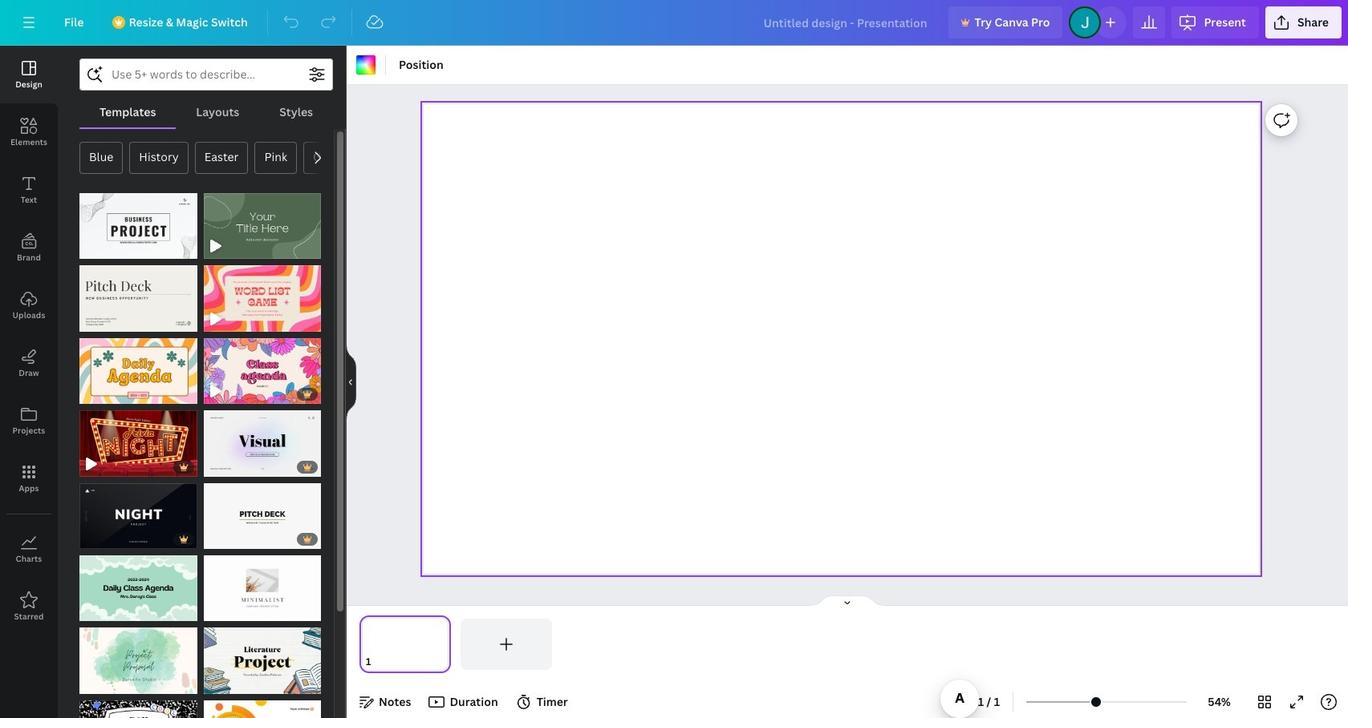 Task type: vqa. For each thing, say whether or not it's contained in the screenshot.
the Modern Pitch Deck Presentation Template group
yes



Task type: locate. For each thing, give the bounding box(es) containing it.
main menu bar
[[0, 0, 1348, 46]]

colorful scrapbook nostalgia class syllabus blank education presentation group
[[79, 692, 197, 719]]

beige brown minimal organic creative project presentation group
[[79, 619, 197, 695]]

Use 5+ words to describe... search field
[[112, 59, 301, 90]]

gradient minimal portfolio proposal presentation group
[[203, 401, 321, 477]]

cream neutral minimalist new business pitch deck presentation group
[[79, 256, 197, 332]]

minimalist beige cream brand proposal presentation group
[[203, 546, 321, 622]]

red and yellow retro bold trivia game presentation group
[[79, 401, 197, 477]]

orange groovy retro daily agenda presentation group
[[79, 329, 197, 405]]

black and gray gradient professional presentation group
[[79, 474, 197, 550]]

green blobs basic simple presentation group
[[203, 184, 321, 260]]

hide image
[[346, 344, 356, 421]]

hide pages image
[[809, 595, 886, 608]]

Zoom button
[[1193, 690, 1245, 716]]



Task type: describe. For each thing, give the bounding box(es) containing it.
page 1 image
[[359, 619, 451, 671]]

pink orange yellow happy hippie word list game presentation party group
[[203, 256, 321, 332]]

yellow and white modern training and development presentation group
[[203, 692, 321, 719]]

white illustrative creative literature project presentation group
[[203, 619, 321, 695]]

Design title text field
[[751, 6, 942, 39]]

modern pitch deck presentation template group
[[203, 474, 321, 550]]

#ffffff image
[[356, 55, 376, 75]]

colorful floral illustrative class agenda presentation group
[[203, 329, 321, 405]]

side panel tab list
[[0, 46, 58, 636]]

multicolor clouds daily class agenda template group
[[79, 546, 197, 622]]

grey minimalist business project presentation group
[[79, 184, 197, 260]]

Page title text field
[[378, 655, 384, 671]]



